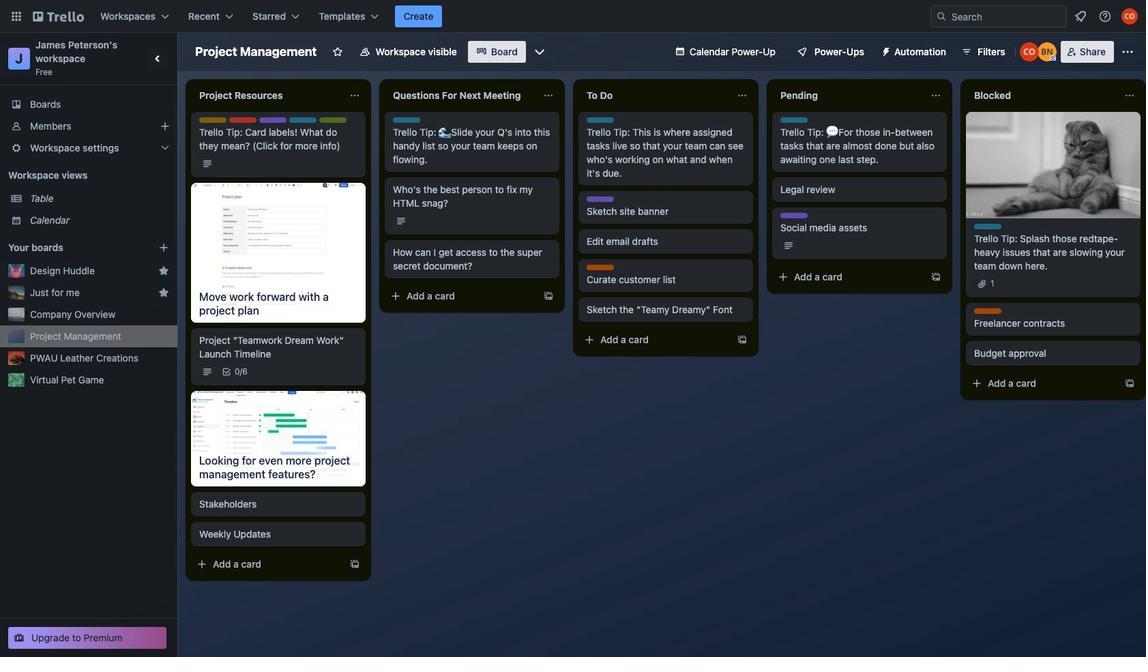 Task type: locate. For each thing, give the bounding box(es) containing it.
0 horizontal spatial color: purple, title: "design team" element
[[259, 117, 287, 123]]

1 horizontal spatial create from template… image
[[931, 272, 942, 283]]

0 vertical spatial color: purple, title: "design team" element
[[259, 117, 287, 123]]

create from template… image
[[931, 272, 942, 283], [737, 335, 748, 345], [1125, 378, 1136, 389]]

color: orange, title: "one more step" element
[[587, 265, 614, 270], [975, 309, 1002, 314]]

customize views image
[[533, 45, 547, 59]]

color: purple, title: "design team" element
[[259, 117, 287, 123], [587, 197, 614, 202], [781, 213, 808, 218]]

color: sky, title: "trello tip" element
[[289, 117, 317, 123], [393, 117, 421, 123], [587, 117, 614, 123], [781, 117, 808, 123], [975, 224, 1002, 229]]

1 horizontal spatial color: orange, title: "one more step" element
[[975, 309, 1002, 314]]

None text field
[[385, 85, 538, 107], [579, 85, 732, 107], [773, 85, 926, 107], [967, 85, 1120, 107], [385, 85, 538, 107], [579, 85, 732, 107], [773, 85, 926, 107], [967, 85, 1120, 107]]

your boards with 6 items element
[[8, 240, 138, 256]]

0 vertical spatial create from template… image
[[931, 272, 942, 283]]

primary element
[[0, 0, 1147, 33]]

color: red, title: "priority" element
[[229, 117, 257, 123]]

2 vertical spatial create from template… image
[[1125, 378, 1136, 389]]

Search field
[[948, 7, 1067, 26]]

open information menu image
[[1099, 10, 1113, 23]]

sm image
[[876, 41, 895, 60]]

0 vertical spatial color: orange, title: "one more step" element
[[587, 265, 614, 270]]

2 horizontal spatial create from template… image
[[1125, 378, 1136, 389]]

1 vertical spatial create from template… image
[[350, 559, 360, 570]]

starred icon image
[[158, 266, 169, 276], [158, 287, 169, 298]]

1 vertical spatial starred icon image
[[158, 287, 169, 298]]

0 vertical spatial christina overa (christinaovera) image
[[1122, 8, 1139, 25]]

create from template… image for bottom the color: orange, title: "one more step" element
[[1125, 378, 1136, 389]]

Board name text field
[[188, 41, 324, 63]]

1 vertical spatial color: purple, title: "design team" element
[[587, 197, 614, 202]]

None text field
[[191, 85, 344, 107]]

create from template… image for middle color: purple, title: "design team" element
[[737, 335, 748, 345]]

christina overa (christinaovera) image
[[1122, 8, 1139, 25], [1021, 42, 1040, 61]]

0 horizontal spatial create from template… image
[[350, 559, 360, 570]]

create from template… image
[[543, 291, 554, 302], [350, 559, 360, 570]]

0 horizontal spatial color: orange, title: "one more step" element
[[587, 265, 614, 270]]

0 horizontal spatial christina overa (christinaovera) image
[[1021, 42, 1040, 61]]

0 horizontal spatial create from template… image
[[737, 335, 748, 345]]

1 horizontal spatial create from template… image
[[543, 291, 554, 302]]

0 vertical spatial starred icon image
[[158, 266, 169, 276]]

2 horizontal spatial color: purple, title: "design team" element
[[781, 213, 808, 218]]

1 vertical spatial create from template… image
[[737, 335, 748, 345]]

search image
[[937, 11, 948, 22]]

0 notifications image
[[1073, 8, 1090, 25]]

christina overa (christinaovera) image left this member is an admin of this board. image
[[1021, 42, 1040, 61]]

christina overa (christinaovera) image right open information menu image
[[1122, 8, 1139, 25]]



Task type: vqa. For each thing, say whether or not it's contained in the screenshot.
Write A Comment TEXT FIELD at the top
no



Task type: describe. For each thing, give the bounding box(es) containing it.
0 vertical spatial create from template… image
[[543, 291, 554, 302]]

color: lime, title: "halp" element
[[320, 117, 347, 123]]

2 vertical spatial color: purple, title: "design team" element
[[781, 213, 808, 218]]

add board image
[[158, 242, 169, 253]]

back to home image
[[33, 5, 84, 27]]

1 starred icon image from the top
[[158, 266, 169, 276]]

color: yellow, title: "copy request" element
[[199, 117, 227, 123]]

ben nelson (bennelson96) image
[[1038, 42, 1057, 61]]

workspace navigation collapse icon image
[[149, 49, 168, 68]]

1 vertical spatial color: orange, title: "one more step" element
[[975, 309, 1002, 314]]

1 horizontal spatial christina overa (christinaovera) image
[[1122, 8, 1139, 25]]

star or unstar board image
[[332, 46, 343, 57]]

show menu image
[[1122, 45, 1135, 59]]

2 starred icon image from the top
[[158, 287, 169, 298]]

1 vertical spatial christina overa (christinaovera) image
[[1021, 42, 1040, 61]]

1 horizontal spatial color: purple, title: "design team" element
[[587, 197, 614, 202]]

this member is an admin of this board. image
[[1051, 55, 1057, 61]]



